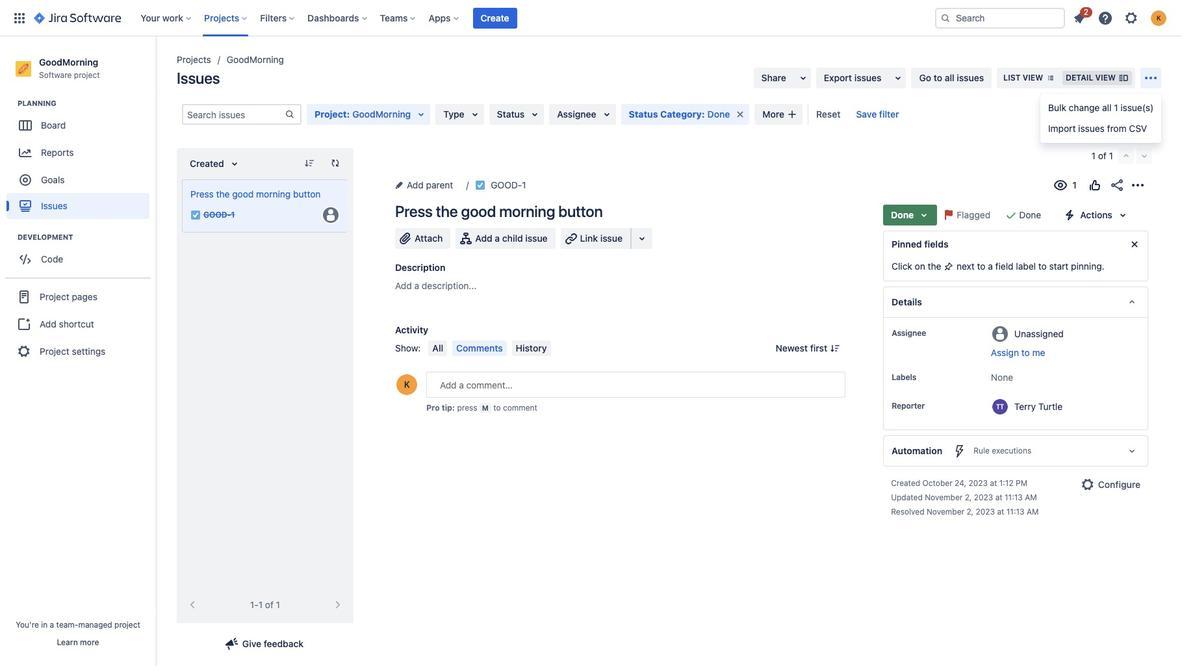 Task type: vqa. For each thing, say whether or not it's contained in the screenshot.


Task type: describe. For each thing, give the bounding box(es) containing it.
projects for projects link
[[177, 54, 211, 65]]

1 vertical spatial at
[[996, 493, 1003, 503]]

created october 24, 2023 at 1:12 pm updated november 2, 2023 at 11:13 am resolved november 2, 2023 at 11:13 am
[[891, 478, 1039, 517]]

turtle
[[1039, 401, 1063, 412]]

development heading
[[18, 232, 155, 243]]

pinned
[[892, 239, 922, 250]]

bulk
[[1049, 102, 1067, 113]]

reset
[[817, 109, 841, 120]]

flagged
[[957, 209, 991, 220]]

give feedback
[[242, 638, 304, 649]]

reporter
[[892, 401, 925, 411]]

click
[[892, 261, 913, 272]]

import issues from csv link
[[1041, 118, 1162, 139]]

press
[[457, 403, 477, 413]]

issues for export issues
[[855, 72, 882, 83]]

settings
[[72, 346, 106, 357]]

more button
[[755, 104, 803, 125]]

good-1 inside task element
[[203, 210, 235, 220]]

your profile and settings image
[[1151, 10, 1167, 26]]

labels
[[892, 373, 917, 382]]

feedback
[[264, 638, 304, 649]]

2 horizontal spatial goodmorning
[[352, 109, 411, 120]]

addicon image
[[787, 109, 798, 120]]

1 horizontal spatial good
[[461, 202, 496, 220]]

project settings
[[40, 346, 106, 357]]

refresh image
[[330, 158, 341, 168]]

learn
[[57, 638, 78, 648]]

code group
[[7, 232, 155, 276]]

status button
[[489, 104, 544, 125]]

terry
[[1015, 401, 1036, 412]]

from
[[1107, 123, 1127, 134]]

project settings link
[[5, 338, 151, 366]]

1 horizontal spatial the
[[436, 202, 458, 220]]

1 vertical spatial 2023
[[974, 493, 994, 503]]

issues inside "sidebar" element
[[41, 200, 68, 211]]

import
[[1049, 123, 1076, 134]]

filters button
[[256, 7, 300, 28]]

description...
[[422, 280, 477, 291]]

actions image
[[1131, 177, 1146, 193]]

activity
[[395, 324, 428, 335]]

description
[[395, 262, 446, 273]]

in
[[41, 620, 48, 630]]

category
[[661, 109, 702, 120]]

1-1 of 1
[[250, 599, 280, 610]]

1 down "import issues from csv"
[[1092, 150, 1096, 161]]

october
[[923, 478, 953, 488]]

attach button
[[395, 228, 451, 249]]

parent
[[426, 179, 453, 190]]

filters
[[260, 12, 287, 23]]

reset button
[[809, 104, 849, 125]]

detail view
[[1066, 73, 1116, 83]]

goodmorning for goodmorning
[[227, 54, 284, 65]]

your
[[141, 12, 160, 23]]

projects link
[[177, 52, 211, 68]]

give feedback button
[[219, 634, 311, 655]]

start
[[1050, 261, 1069, 272]]

project for project : goodmorning
[[315, 109, 347, 120]]

assign
[[991, 347, 1019, 358]]

remove field image
[[733, 107, 748, 122]]

go to all issues
[[920, 72, 984, 83]]

issues inside 'link'
[[957, 72, 984, 83]]

on
[[915, 261, 926, 272]]

me
[[1033, 347, 1046, 358]]

assignee pin to top. only you can see pinned fields. image
[[929, 328, 940, 339]]

sort descending image
[[304, 158, 315, 168]]

fields
[[925, 239, 949, 250]]

done inside "dropdown button"
[[891, 209, 914, 220]]

a right the in
[[50, 620, 54, 630]]

24,
[[955, 478, 967, 488]]

1 vertical spatial november
[[927, 507, 965, 517]]

2 vertical spatial at
[[998, 507, 1005, 517]]

good- inside task element
[[203, 210, 231, 220]]

projects button
[[200, 7, 252, 28]]

add for add shortcut
[[40, 318, 56, 329]]

add parent button
[[394, 177, 457, 193]]

1 of 1
[[1092, 150, 1114, 161]]

rule executions
[[974, 446, 1032, 456]]

actions button
[[1057, 205, 1136, 226]]

filter
[[880, 109, 899, 120]]

import and bulk change issues image
[[1144, 70, 1159, 86]]

dashboards
[[308, 12, 359, 23]]

history
[[516, 343, 547, 354]]

sidebar element
[[0, 36, 156, 666]]

add for add a description...
[[395, 280, 412, 291]]

go to all issues link
[[912, 68, 992, 88]]

done issue: good-1 element
[[203, 210, 235, 221]]

2 horizontal spatial done
[[1020, 209, 1042, 220]]

link issue button
[[561, 228, 632, 249]]

button inside task element
[[293, 189, 321, 200]]

1 horizontal spatial project
[[114, 620, 140, 630]]

give
[[242, 638, 261, 649]]

2 vertical spatial the
[[928, 261, 942, 272]]

search image
[[941, 13, 951, 23]]

project pages
[[40, 291, 97, 302]]

1 vertical spatial press the good morning button
[[395, 202, 603, 220]]

newest
[[776, 343, 808, 354]]

jql
[[1140, 109, 1155, 119]]

newest first button
[[768, 341, 846, 356]]

primary element
[[8, 0, 925, 36]]

a inside button
[[495, 233, 500, 244]]

banner containing your work
[[0, 0, 1183, 36]]

add shortcut
[[40, 318, 94, 329]]

1 inside group
[[1114, 102, 1119, 113]]

project for project settings
[[40, 346, 69, 357]]

goal image
[[20, 174, 31, 186]]

development
[[18, 233, 73, 241]]

teams
[[380, 12, 408, 23]]

1 horizontal spatial issues
[[177, 69, 220, 87]]

project pages link
[[5, 283, 151, 312]]

change
[[1069, 102, 1100, 113]]

pinned fields
[[892, 239, 949, 250]]

flagged image
[[942, 207, 957, 223]]

export
[[824, 72, 852, 83]]

0 horizontal spatial done
[[708, 109, 730, 120]]

sidebar navigation image
[[142, 52, 170, 78]]

1 inside task element
[[231, 210, 235, 220]]

rule
[[974, 446, 990, 456]]

apps button
[[425, 7, 464, 28]]

shortcut
[[59, 318, 94, 329]]

pm
[[1016, 478, 1028, 488]]

1 horizontal spatial button
[[559, 202, 603, 220]]

basic
[[1106, 109, 1130, 119]]

comment
[[503, 403, 538, 413]]

add a child issue button
[[456, 228, 556, 249]]

task element
[[182, 179, 348, 233]]

next to a field label to start pinning.
[[955, 261, 1105, 272]]

to right m
[[494, 403, 501, 413]]

to for all
[[934, 72, 943, 83]]

0 vertical spatial november
[[925, 493, 963, 503]]

save filter
[[856, 109, 899, 120]]

share button
[[754, 68, 811, 88]]

add a description...
[[395, 280, 477, 291]]

Search field
[[936, 7, 1066, 28]]

labels pin to top. only you can see pinned fields. image
[[919, 373, 930, 383]]



Task type: locate. For each thing, give the bounding box(es) containing it.
none
[[991, 372, 1014, 383]]

0 vertical spatial all
[[945, 72, 955, 83]]

Search issues text field
[[183, 105, 285, 124]]

issues down change
[[1079, 123, 1105, 134]]

help image
[[1098, 10, 1114, 26]]

1 vertical spatial assignee
[[892, 328, 927, 338]]

add for add parent
[[407, 179, 424, 190]]

2 : from the left
[[702, 109, 705, 120]]

view right list
[[1023, 73, 1043, 83]]

0 horizontal spatial button
[[293, 189, 321, 200]]

issue right child
[[526, 233, 548, 244]]

status for status
[[497, 109, 525, 120]]

task image
[[475, 180, 486, 190], [190, 210, 201, 220]]

2 view from the left
[[1096, 73, 1116, 83]]

assign to me
[[991, 347, 1046, 358]]

press the good morning button inside task element
[[190, 189, 321, 200]]

0 vertical spatial project
[[74, 70, 100, 80]]

0 vertical spatial 2023
[[969, 478, 988, 488]]

0 horizontal spatial issue
[[526, 233, 548, 244]]

issues down projects link
[[177, 69, 220, 87]]

1 vertical spatial created
[[891, 478, 921, 488]]

status left the category at the top right of the page
[[629, 109, 658, 120]]

apps
[[429, 12, 451, 23]]

project for project pages
[[40, 291, 69, 302]]

good inside task element
[[232, 189, 254, 200]]

1 horizontal spatial morning
[[499, 202, 555, 220]]

planning heading
[[18, 98, 155, 109]]

0 vertical spatial projects
[[204, 12, 239, 23]]

goodmorning inside goodmorning software project
[[39, 57, 98, 68]]

the
[[216, 189, 230, 200], [436, 202, 458, 220], [928, 261, 942, 272]]

done up next to a field label to start pinning.
[[1020, 209, 1042, 220]]

goodmorning
[[227, 54, 284, 65], [39, 57, 98, 68], [352, 109, 411, 120]]

0 horizontal spatial :
[[347, 109, 350, 120]]

0 vertical spatial good
[[232, 189, 254, 200]]

0 vertical spatial good-
[[491, 179, 522, 190]]

0 horizontal spatial all
[[945, 72, 955, 83]]

1 status from the left
[[497, 109, 525, 120]]

press down add parent popup button
[[395, 202, 433, 220]]

good- down created dropdown button
[[203, 210, 231, 220]]

first
[[811, 343, 828, 354]]

good-1 up add a child issue
[[491, 179, 526, 190]]

all for to
[[945, 72, 955, 83]]

jira software image
[[34, 10, 121, 26], [34, 10, 121, 26]]

notifications image
[[1072, 10, 1088, 26]]

to for a
[[977, 261, 986, 272]]

1 horizontal spatial press the good morning button
[[395, 202, 603, 220]]

more
[[763, 109, 785, 120]]

add parent
[[407, 179, 453, 190]]

project
[[74, 70, 100, 80], [114, 620, 140, 630]]

settings image
[[1124, 10, 1140, 26]]

group containing board
[[7, 98, 155, 223]]

add down description
[[395, 280, 412, 291]]

1 vertical spatial morning
[[499, 202, 555, 220]]

1 horizontal spatial all
[[1103, 102, 1112, 113]]

task image left done issue: good-1 element in the left top of the page
[[190, 210, 201, 220]]

view for list view
[[1023, 73, 1043, 83]]

banner
[[0, 0, 1183, 36]]

development image
[[2, 230, 18, 245]]

assignee button
[[550, 104, 616, 125]]

newest first
[[776, 343, 828, 354]]

terry turtle
[[1015, 401, 1063, 412]]

of
[[1099, 150, 1107, 161], [265, 599, 274, 610]]

to inside 'link'
[[934, 72, 943, 83]]

issue inside button
[[601, 233, 623, 244]]

created for created
[[190, 158, 224, 169]]

group containing project pages
[[5, 278, 151, 370]]

good
[[232, 189, 254, 200], [461, 202, 496, 220]]

a down description
[[414, 280, 419, 291]]

press the good morning button down good-1 link
[[395, 202, 603, 220]]

show:
[[395, 343, 421, 354]]

to for me
[[1022, 347, 1030, 358]]

2
[[1084, 7, 1089, 17]]

the down parent
[[436, 202, 458, 220]]

0 vertical spatial the
[[216, 189, 230, 200]]

projects right sidebar navigation "icon" at the top of page
[[177, 54, 211, 65]]

project
[[315, 109, 347, 120], [40, 291, 69, 302], [40, 346, 69, 357]]

1 vertical spatial the
[[436, 202, 458, 220]]

Add a comment… field
[[426, 372, 846, 398]]

11:13 down "pm"
[[1007, 507, 1025, 517]]

executions
[[992, 446, 1032, 456]]

pro tip: press m to comment
[[426, 403, 538, 413]]

1 vertical spatial projects
[[177, 54, 211, 65]]

dashboards button
[[304, 7, 372, 28]]

issues inside dropdown button
[[855, 72, 882, 83]]

0 horizontal spatial good-1
[[203, 210, 235, 220]]

11:13
[[1005, 493, 1023, 503], [1007, 507, 1025, 517]]

1 horizontal spatial goodmorning
[[227, 54, 284, 65]]

all inside the go to all issues 'link'
[[945, 72, 955, 83]]

created up updated
[[891, 478, 921, 488]]

click on the
[[892, 261, 944, 272]]

status right type dropdown button at the top left of the page
[[497, 109, 525, 120]]

pro
[[426, 403, 440, 413]]

appswitcher icon image
[[12, 10, 27, 26]]

view right detail
[[1096, 73, 1116, 83]]

all right go
[[945, 72, 955, 83]]

0 horizontal spatial assignee
[[557, 109, 596, 120]]

good-1 down created dropdown button
[[203, 210, 235, 220]]

0 vertical spatial 11:13
[[1005, 493, 1023, 503]]

1 vertical spatial am
[[1027, 507, 1039, 517]]

projects for projects dropdown button
[[204, 12, 239, 23]]

created button
[[182, 153, 247, 174]]

button down sort descending icon
[[293, 189, 321, 200]]

created
[[190, 158, 224, 169], [891, 478, 921, 488]]

group containing bulk change all 1 issue(s)
[[1041, 94, 1162, 143]]

link web pages and more image
[[635, 231, 650, 246]]

1 issue from the left
[[526, 233, 548, 244]]

board
[[41, 119, 66, 131]]

issues down goals
[[41, 200, 68, 211]]

good up add a child issue button
[[461, 202, 496, 220]]

planning
[[18, 99, 56, 107]]

1 vertical spatial good
[[461, 202, 496, 220]]

learn more
[[57, 638, 99, 648]]

a left child
[[495, 233, 500, 244]]

1 vertical spatial button
[[559, 202, 603, 220]]

status category : done
[[629, 109, 730, 120]]

1 vertical spatial good-1
[[203, 210, 235, 220]]

0 horizontal spatial view
[[1023, 73, 1043, 83]]

more information about this user image
[[993, 399, 1008, 415]]

issue
[[526, 233, 548, 244], [601, 233, 623, 244]]

1 horizontal spatial good-1
[[491, 179, 526, 190]]

0 vertical spatial created
[[190, 158, 224, 169]]

export issues
[[824, 72, 882, 83]]

vote options: no one has voted for this issue yet. image
[[1088, 177, 1103, 193]]

goodmorning software project
[[39, 57, 100, 80]]

1 vertical spatial project
[[40, 291, 69, 302]]

type button
[[436, 104, 484, 125]]

project up refresh 'image'
[[315, 109, 347, 120]]

menu bar containing all
[[426, 341, 554, 356]]

1 vertical spatial project
[[114, 620, 140, 630]]

at
[[990, 478, 998, 488], [996, 493, 1003, 503], [998, 507, 1005, 517]]

good-1 link
[[491, 177, 526, 193]]

projects right work
[[204, 12, 239, 23]]

task image left good-1 link
[[475, 180, 486, 190]]

code link
[[7, 247, 150, 273]]

hide message image
[[1127, 237, 1143, 252]]

automation element
[[884, 436, 1149, 467]]

project right managed
[[114, 620, 140, 630]]

1 up child
[[522, 179, 526, 190]]

1 down from at top right
[[1110, 150, 1114, 161]]

0 vertical spatial press
[[190, 189, 214, 200]]

add inside group
[[40, 318, 56, 329]]

0 horizontal spatial the
[[216, 189, 230, 200]]

a
[[495, 233, 500, 244], [988, 261, 993, 272], [414, 280, 419, 291], [50, 620, 54, 630]]

software
[[39, 70, 72, 80]]

issues right export
[[855, 72, 882, 83]]

1 horizontal spatial view
[[1096, 73, 1116, 83]]

details element
[[884, 287, 1149, 318]]

all up import issues from csv link
[[1103, 102, 1112, 113]]

issue right the link
[[601, 233, 623, 244]]

issues for import issues from csv
[[1079, 123, 1105, 134]]

0 vertical spatial press the good morning button
[[190, 189, 321, 200]]

1 : from the left
[[347, 109, 350, 120]]

1 vertical spatial 2,
[[967, 507, 974, 517]]

learn more button
[[57, 638, 99, 648]]

1 horizontal spatial issue
[[601, 233, 623, 244]]

1 horizontal spatial of
[[1099, 150, 1107, 161]]

0 horizontal spatial morning
[[256, 189, 291, 200]]

add left parent
[[407, 179, 424, 190]]

0 horizontal spatial created
[[190, 158, 224, 169]]

0 horizontal spatial goodmorning
[[39, 57, 98, 68]]

created inside created october 24, 2023 at 1:12 pm updated november 2, 2023 at 11:13 am resolved november 2, 2023 at 11:13 am
[[891, 478, 921, 488]]

1 up from at top right
[[1114, 102, 1119, 113]]

planning image
[[2, 96, 18, 111]]

0 horizontal spatial good
[[232, 189, 254, 200]]

1 vertical spatial of
[[265, 599, 274, 610]]

issues
[[177, 69, 220, 87], [41, 200, 68, 211]]

link issue
[[580, 233, 623, 244]]

1 vertical spatial good-
[[203, 210, 231, 220]]

1 vertical spatial issues
[[41, 200, 68, 211]]

project down add shortcut
[[40, 346, 69, 357]]

group
[[1041, 94, 1162, 143], [7, 98, 155, 223], [1119, 148, 1153, 164], [5, 278, 151, 370]]

0 horizontal spatial status
[[497, 109, 525, 120]]

add inside popup button
[[407, 179, 424, 190]]

the up done issue: good-1 element in the left top of the page
[[216, 189, 230, 200]]

reports link
[[7, 139, 150, 167]]

a left field
[[988, 261, 993, 272]]

assignee inside assignee dropdown button
[[557, 109, 596, 120]]

resolved
[[891, 507, 925, 517]]

issue(s)
[[1121, 102, 1154, 113]]

add a child issue
[[475, 233, 548, 244]]

1 horizontal spatial task image
[[475, 180, 486, 190]]

0 horizontal spatial issues
[[41, 200, 68, 211]]

all button
[[429, 341, 447, 356]]

view for detail view
[[1096, 73, 1116, 83]]

press inside task element
[[190, 189, 214, 200]]

menu bar
[[426, 341, 554, 356]]

to left start
[[1039, 261, 1047, 272]]

projects inside dropdown button
[[204, 12, 239, 23]]

2 vertical spatial 2023
[[976, 507, 995, 517]]

history button
[[512, 341, 551, 356]]

1 right 1-
[[276, 599, 280, 610]]

0 vertical spatial 2,
[[965, 493, 972, 503]]

to right next
[[977, 261, 986, 272]]

all inside bulk change all 1 issue(s) link
[[1103, 102, 1112, 113]]

created left order by icon
[[190, 158, 224, 169]]

to right go
[[934, 72, 943, 83]]

project up add shortcut
[[40, 291, 69, 302]]

tip:
[[442, 403, 455, 413]]

board link
[[7, 113, 150, 139]]

1 horizontal spatial created
[[891, 478, 921, 488]]

csv
[[1129, 123, 1148, 134]]

save filter button
[[849, 104, 907, 125]]

0 vertical spatial assignee
[[557, 109, 596, 120]]

2 issue from the left
[[601, 233, 623, 244]]

link
[[580, 233, 598, 244]]

1 down order by icon
[[231, 210, 235, 220]]

1:12
[[1000, 478, 1014, 488]]

done image
[[1004, 207, 1020, 223]]

11:13 down 1:12
[[1005, 493, 1023, 503]]

done up pinned
[[891, 209, 914, 220]]

order by image
[[227, 156, 242, 172]]

done
[[708, 109, 730, 120], [891, 209, 914, 220], [1020, 209, 1042, 220]]

0 horizontal spatial project
[[74, 70, 100, 80]]

of down import issues from csv link
[[1099, 150, 1107, 161]]

0 horizontal spatial task image
[[190, 210, 201, 220]]

0 horizontal spatial good-
[[203, 210, 231, 220]]

your work
[[141, 12, 183, 23]]

goals link
[[7, 167, 150, 193]]

0 vertical spatial am
[[1025, 493, 1037, 503]]

issue inside button
[[526, 233, 548, 244]]

add for add a child issue
[[475, 233, 493, 244]]

assignee right status dropdown button
[[557, 109, 596, 120]]

0 vertical spatial button
[[293, 189, 321, 200]]

1 horizontal spatial done
[[891, 209, 914, 220]]

goodmorning for goodmorning software project
[[39, 57, 98, 68]]

created inside created dropdown button
[[190, 158, 224, 169]]

created for created october 24, 2023 at 1:12 pm updated november 2, 2023 at 11:13 am resolved november 2, 2023 at 11:13 am
[[891, 478, 921, 488]]

morning inside task element
[[256, 189, 291, 200]]

1 horizontal spatial status
[[629, 109, 658, 120]]

0 horizontal spatial press the good morning button
[[190, 189, 321, 200]]

1 horizontal spatial :
[[702, 109, 705, 120]]

0 vertical spatial good-1
[[491, 179, 526, 190]]

the inside task element
[[216, 189, 230, 200]]

issues left list
[[957, 72, 984, 83]]

comments button
[[453, 341, 507, 356]]

to inside button
[[1022, 347, 1030, 358]]

done left remove field icon
[[708, 109, 730, 120]]

project inside goodmorning software project
[[74, 70, 100, 80]]

2 horizontal spatial issues
[[1079, 123, 1105, 134]]

press the good morning button down order by icon
[[190, 189, 321, 200]]

status inside dropdown button
[[497, 109, 525, 120]]

1 horizontal spatial issues
[[957, 72, 984, 83]]

status for status category : done
[[629, 109, 658, 120]]

1 horizontal spatial press
[[395, 202, 433, 220]]

add left child
[[475, 233, 493, 244]]

0 vertical spatial task image
[[475, 180, 486, 190]]

project up planning 'heading'
[[74, 70, 100, 80]]

unassigned
[[1015, 328, 1064, 339]]

good down order by icon
[[232, 189, 254, 200]]

0 horizontal spatial of
[[265, 599, 274, 610]]

good- left copy link to issue image
[[491, 179, 522, 190]]

to left me
[[1022, 347, 1030, 358]]

add left shortcut
[[40, 318, 56, 329]]

1 vertical spatial 11:13
[[1007, 507, 1025, 517]]

issues
[[855, 72, 882, 83], [957, 72, 984, 83], [1079, 123, 1105, 134]]

1 vertical spatial all
[[1103, 102, 1112, 113]]

0 vertical spatial at
[[990, 478, 998, 488]]

work
[[162, 12, 183, 23]]

0 vertical spatial of
[[1099, 150, 1107, 161]]

create button
[[473, 7, 517, 28]]

2 vertical spatial project
[[40, 346, 69, 357]]

copy link to issue image
[[524, 179, 534, 190]]

0 vertical spatial morning
[[256, 189, 291, 200]]

0 vertical spatial project
[[315, 109, 347, 120]]

assignee left assignee pin to top. only you can see pinned fields. image
[[892, 328, 927, 338]]

the right on
[[928, 261, 942, 272]]

0 horizontal spatial issues
[[855, 72, 882, 83]]

2 horizontal spatial the
[[928, 261, 942, 272]]

0 vertical spatial issues
[[177, 69, 220, 87]]

go
[[920, 72, 932, 83]]

more
[[80, 638, 99, 648]]

1 vertical spatial task image
[[190, 210, 201, 220]]

2 status from the left
[[629, 109, 658, 120]]

create
[[481, 12, 509, 23]]

issues inside group
[[1079, 123, 1105, 134]]

list view
[[1004, 73, 1043, 83]]

press up done issue: good-1 element in the left top of the page
[[190, 189, 214, 200]]

1 vertical spatial press
[[395, 202, 433, 220]]

1 up give feedback button
[[259, 599, 263, 610]]

1 view from the left
[[1023, 73, 1043, 83]]

detail
[[1066, 73, 1094, 83]]

configure
[[1099, 479, 1141, 490]]

morning
[[256, 189, 291, 200], [499, 202, 555, 220]]

you're
[[16, 620, 39, 630]]

1 horizontal spatial assignee
[[892, 328, 927, 338]]

of right 1-
[[265, 599, 274, 610]]

0 horizontal spatial press
[[190, 189, 214, 200]]

bulk change all 1 issue(s)
[[1049, 102, 1154, 113]]

automation
[[892, 445, 943, 456]]

button up the link
[[559, 202, 603, 220]]

1 horizontal spatial good-
[[491, 179, 522, 190]]

all for change
[[1103, 102, 1112, 113]]

configure link
[[1075, 475, 1149, 495]]



